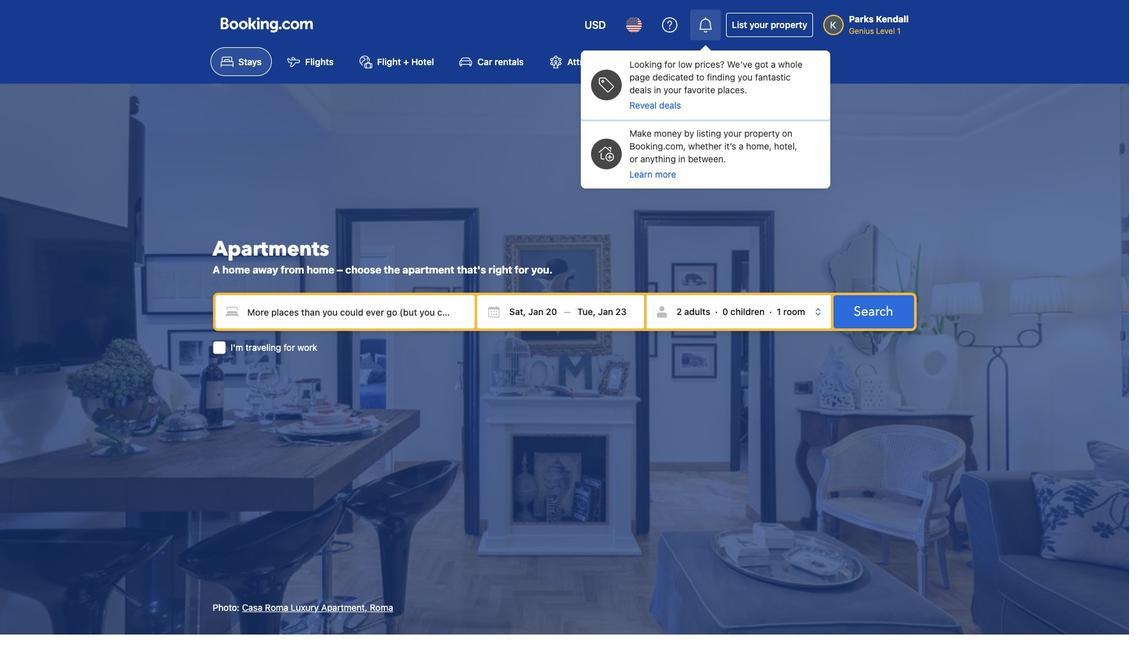Task type: locate. For each thing, give the bounding box(es) containing it.
svg image for sat,
[[487, 306, 500, 319]]

between.
[[688, 154, 726, 164]]

attractions
[[567, 56, 614, 67]]

tue, jan 23
[[577, 307, 627, 317]]

property
[[771, 19, 807, 30], [744, 128, 780, 139]]

2 svg image from the left
[[577, 306, 590, 319]]

parks kendall genius level 1
[[849, 13, 909, 36]]

1 horizontal spatial svg image
[[577, 306, 590, 319]]

1 inside search box
[[777, 307, 781, 317]]

got
[[755, 59, 768, 70]]

23
[[602, 300, 610, 307], [615, 307, 627, 317]]

2 jan from the left
[[598, 307, 613, 317]]

svg image left sat,
[[487, 306, 500, 319]]

1 roma from the left
[[265, 603, 288, 614]]

for
[[664, 59, 676, 70], [515, 264, 529, 276], [284, 342, 295, 353]]

0 vertical spatial in
[[654, 84, 661, 95]]

listing
[[697, 128, 721, 139]]

1
[[897, 26, 901, 36], [777, 307, 781, 317]]

·
[[715, 307, 718, 317], [769, 307, 772, 317]]

1 jan from the left
[[528, 307, 543, 317]]

a inside "make money by listing your property on booking.com, whether it's a home, hotel, or anything in between. learn more"
[[739, 141, 744, 152]]

genius
[[849, 26, 874, 36]]

2 vertical spatial for
[[284, 342, 295, 353]]

your up it's
[[724, 128, 742, 139]]

property up home,
[[744, 128, 780, 139]]

1 horizontal spatial roma
[[370, 603, 393, 614]]

–
[[337, 264, 343, 276]]

casa
[[242, 603, 263, 614]]

0 horizontal spatial a
[[739, 141, 744, 152]]

1 svg image from the left
[[487, 306, 500, 319]]

you.
[[531, 264, 553, 276]]

1 horizontal spatial in
[[678, 154, 686, 164]]

0 horizontal spatial 1
[[777, 307, 781, 317]]

0 horizontal spatial home
[[222, 264, 250, 276]]

in inside "make money by listing your property on booking.com, whether it's a home, hotel, or anything in between. learn more"
[[678, 154, 686, 164]]

1 vertical spatial for
[[515, 264, 529, 276]]

a
[[213, 264, 220, 276]]

2 horizontal spatial your
[[750, 19, 768, 30]]

looking for low prices? we've got a whole page dedicated to finding you fantastic deals in your favorite places. reveal deals
[[629, 59, 802, 111]]

favorite
[[684, 84, 715, 95]]

airport taxis link
[[629, 47, 720, 76]]

2 vertical spatial your
[[724, 128, 742, 139]]

for left the work
[[284, 342, 295, 353]]

whole
[[778, 59, 802, 70]]

1 horizontal spatial 1
[[897, 26, 901, 36]]

in for between.
[[678, 154, 686, 164]]

0 vertical spatial a
[[771, 59, 776, 70]]

0 vertical spatial deals
[[629, 84, 651, 95]]

i'm traveling for work
[[231, 342, 317, 353]]

1 horizontal spatial home
[[307, 264, 334, 276]]

your down dedicated
[[664, 84, 682, 95]]

1 vertical spatial property
[[744, 128, 780, 139]]

jan
[[528, 307, 543, 317], [598, 307, 613, 317]]

0 horizontal spatial your
[[664, 84, 682, 95]]

0 vertical spatial for
[[664, 59, 676, 70]]

finding
[[707, 72, 735, 83]]

parks
[[849, 13, 874, 24]]

2 adults · 0 children · 1 room
[[676, 307, 805, 317]]

flight + hotel link
[[349, 47, 444, 76]]

booking.com online hotel reservations image
[[220, 17, 312, 33]]

for left the you.
[[515, 264, 529, 276]]

1 vertical spatial deals
[[659, 100, 681, 111]]

svg image right 20
[[577, 306, 590, 319]]

1 vertical spatial 1
[[777, 307, 781, 317]]

apartments a home away from home – choose the apartment that's right for you.
[[213, 236, 553, 276]]

2 · from the left
[[769, 307, 772, 317]]

· right the children on the top right of page
[[769, 307, 772, 317]]

in down dedicated
[[654, 84, 661, 95]]

svg image
[[487, 306, 500, 319], [577, 306, 590, 319]]

0 horizontal spatial svg image
[[487, 306, 500, 319]]

dedicated
[[652, 72, 694, 83]]

luxury
[[291, 603, 319, 614]]

a right it's
[[739, 141, 744, 152]]

0 horizontal spatial in
[[654, 84, 661, 95]]

home,
[[746, 141, 772, 152]]

in inside looking for low prices? we've got a whole page dedicated to finding you fantastic deals in your favorite places. reveal deals
[[654, 84, 661, 95]]

· left 0
[[715, 307, 718, 317]]

jan for tue,
[[598, 307, 613, 317]]

i'm
[[231, 342, 243, 353]]

flight
[[377, 56, 401, 67]]

deals down page
[[629, 84, 651, 95]]

1 left room
[[777, 307, 781, 317]]

1 horizontal spatial your
[[724, 128, 742, 139]]

property up whole
[[771, 19, 807, 30]]

roma right the apartment,
[[370, 603, 393, 614]]

1 horizontal spatial deals
[[659, 100, 681, 111]]

jan right tue,
[[598, 307, 613, 317]]

1 horizontal spatial jan
[[598, 307, 613, 317]]

we've
[[727, 59, 752, 70]]

none search field containing search
[[213, 293, 916, 355]]

a right got
[[771, 59, 776, 70]]

1 vertical spatial in
[[678, 154, 686, 164]]

apartment
[[402, 264, 454, 276]]

it's
[[724, 141, 736, 152]]

1 horizontal spatial a
[[771, 59, 776, 70]]

jan for sat,
[[528, 307, 543, 317]]

0 vertical spatial your
[[750, 19, 768, 30]]

deals
[[629, 84, 651, 95], [659, 100, 681, 111]]

0 horizontal spatial roma
[[265, 603, 288, 614]]

1 vertical spatial a
[[739, 141, 744, 152]]

flights
[[305, 56, 334, 67]]

home left –
[[307, 264, 334, 276]]

jan left 20
[[528, 307, 543, 317]]

for up dedicated
[[664, 59, 676, 70]]

list your property link
[[726, 13, 813, 37]]

0
[[722, 307, 728, 317]]

whether
[[688, 141, 722, 152]]

search button
[[833, 296, 914, 329]]

your
[[750, 19, 768, 30], [664, 84, 682, 95], [724, 128, 742, 139]]

1 horizontal spatial for
[[515, 264, 529, 276]]

a inside looking for low prices? we've got a whole page dedicated to finding you fantastic deals in your favorite places. reveal deals
[[771, 59, 776, 70]]

a
[[771, 59, 776, 70], [739, 141, 744, 152]]

2 horizontal spatial for
[[664, 59, 676, 70]]

usd
[[585, 19, 606, 31]]

0 horizontal spatial jan
[[528, 307, 543, 317]]

None search field
[[213, 293, 916, 355]]

1 horizontal spatial ·
[[769, 307, 772, 317]]

deals right reveal
[[659, 100, 681, 111]]

in
[[654, 84, 661, 95], [678, 154, 686, 164]]

from
[[281, 264, 304, 276]]

your right list
[[750, 19, 768, 30]]

looking
[[629, 59, 662, 70]]

0 horizontal spatial for
[[284, 342, 295, 353]]

property inside "make money by listing your property on booking.com, whether it's a home, hotel, or anything in between. learn more"
[[744, 128, 780, 139]]

1 vertical spatial your
[[664, 84, 682, 95]]

1 right level
[[897, 26, 901, 36]]

property inside list your property "link"
[[771, 19, 807, 30]]

home right a
[[222, 264, 250, 276]]

0 horizontal spatial ·
[[715, 307, 718, 317]]

right
[[488, 264, 512, 276]]

for inside apartments a home away from home – choose the apartment that's right for you.
[[515, 264, 529, 276]]

0 vertical spatial 1
[[897, 26, 901, 36]]

roma right casa
[[265, 603, 288, 614]]

in right anything at right top
[[678, 154, 686, 164]]

1 · from the left
[[715, 307, 718, 317]]

your inside looking for low prices? we've got a whole page dedicated to finding you fantastic deals in your favorite places. reveal deals
[[664, 84, 682, 95]]

make
[[629, 128, 652, 139]]

apartments
[[213, 236, 329, 264]]

0 vertical spatial property
[[771, 19, 807, 30]]



Task type: describe. For each thing, give the bounding box(es) containing it.
0 horizontal spatial 23
[[602, 300, 610, 307]]

list
[[732, 19, 747, 30]]

fantastic
[[755, 72, 791, 83]]

children
[[730, 307, 765, 317]]

by
[[684, 128, 694, 139]]

money
[[654, 128, 682, 139]]

sat,
[[509, 307, 526, 317]]

for inside search box
[[284, 342, 295, 353]]

stays link
[[210, 47, 272, 76]]

photo:
[[213, 603, 240, 614]]

airport
[[658, 56, 687, 67]]

search
[[854, 303, 893, 321]]

photo: casa roma luxury apartment, roma
[[213, 603, 393, 614]]

adults
[[684, 307, 710, 317]]

1 horizontal spatial 23
[[615, 307, 627, 317]]

taxis
[[690, 56, 710, 67]]

rentals
[[495, 56, 524, 67]]

level
[[876, 26, 895, 36]]

room
[[783, 307, 805, 317]]

work
[[297, 342, 317, 353]]

prices?
[[695, 59, 725, 70]]

low
[[678, 59, 692, 70]]

usd button
[[577, 10, 614, 40]]

tue,
[[577, 307, 596, 317]]

in for your
[[654, 84, 661, 95]]

choose
[[345, 264, 381, 276]]

airport taxis
[[658, 56, 710, 67]]

for inside looking for low prices? we've got a whole page dedicated to finding you fantastic deals in your favorite places. reveal deals
[[664, 59, 676, 70]]

your inside list your property "link"
[[750, 19, 768, 30]]

car rentals
[[477, 56, 524, 67]]

svg image for tue,
[[577, 306, 590, 319]]

2 home from the left
[[307, 264, 334, 276]]

list your property
[[732, 19, 807, 30]]

hotel,
[[774, 141, 797, 152]]

car
[[477, 56, 492, 67]]

more
[[655, 169, 676, 180]]

hotel
[[411, 56, 434, 67]]

booking.com,
[[629, 141, 686, 152]]

or
[[629, 154, 638, 164]]

apartment,
[[321, 603, 367, 614]]

anything
[[640, 154, 676, 164]]

kendall
[[876, 13, 909, 24]]

you
[[738, 72, 753, 83]]

Type your destination search field
[[215, 296, 475, 329]]

2
[[676, 307, 682, 317]]

2 roma from the left
[[370, 603, 393, 614]]

attractions link
[[539, 47, 624, 76]]

1 home from the left
[[222, 264, 250, 276]]

20
[[546, 307, 557, 317]]

+
[[403, 56, 409, 67]]

the
[[384, 264, 400, 276]]

flight + hotel
[[377, 56, 434, 67]]

page
[[629, 72, 650, 83]]

make money by listing your property on booking.com, whether it's a home, hotel, or anything in between. learn more
[[629, 128, 797, 180]]

sat, jan 20
[[509, 307, 557, 317]]

away
[[253, 264, 278, 276]]

your inside "make money by listing your property on booking.com, whether it's a home, hotel, or anything in between. learn more"
[[724, 128, 742, 139]]

0 horizontal spatial deals
[[629, 84, 651, 95]]

reveal
[[629, 100, 657, 111]]

casa roma luxury apartment, roma link
[[242, 603, 393, 614]]

stays
[[238, 56, 262, 67]]

that's
[[457, 264, 486, 276]]

learn
[[629, 169, 653, 180]]

1 inside parks kendall genius level 1
[[897, 26, 901, 36]]

flights link
[[277, 47, 344, 76]]

to
[[696, 72, 704, 83]]

car rentals link
[[449, 47, 534, 76]]

traveling
[[246, 342, 281, 353]]

places.
[[718, 84, 747, 95]]

on
[[782, 128, 792, 139]]



Task type: vqa. For each thing, say whether or not it's contained in the screenshot.
'other'
no



